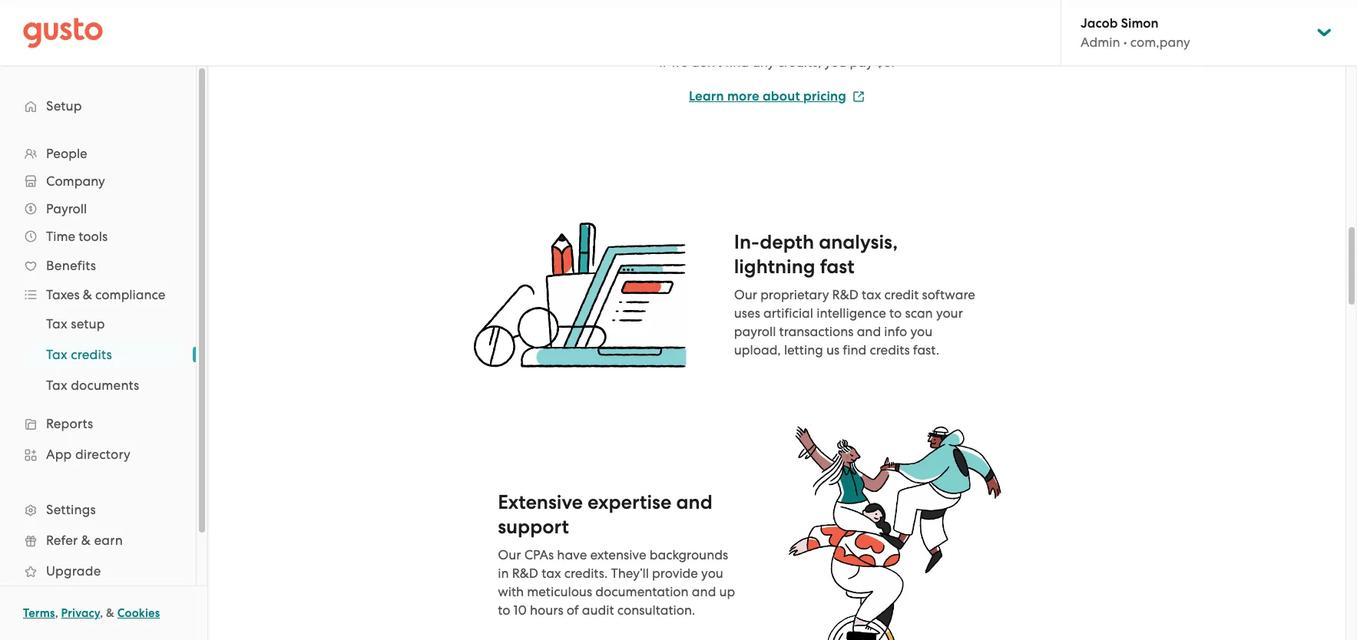 Task type: vqa. For each thing, say whether or not it's contained in the screenshot.
you to the bottom
yes



Task type: describe. For each thing, give the bounding box(es) containing it.
refer & earn link
[[15, 527, 181, 555]]

tax documents
[[46, 378, 139, 393]]

refer & earn
[[46, 533, 123, 549]]

intelligence
[[817, 306, 887, 321]]

fast
[[820, 255, 855, 279]]

you inside our proprietary r&d tax credit software uses artificial intelligence to scan your payroll transactions and info you upload, letting us find credits fast.
[[911, 325, 933, 340]]

admin
[[1081, 35, 1121, 50]]

2 , from the left
[[100, 607, 103, 621]]

tax credits link
[[28, 341, 181, 369]]

payroll
[[734, 325, 776, 340]]

artificial
[[764, 306, 814, 321]]

learn more about pricing
[[689, 88, 847, 105]]

people button
[[15, 140, 181, 168]]

more
[[728, 88, 760, 105]]

reports link
[[15, 410, 181, 438]]

documentation
[[596, 585, 689, 600]]

time tools button
[[15, 223, 181, 251]]

and inside our cpas have extensive backgrounds in r&d tax credits. they'll provide you with meticulous documentation and up to 10 hours of audit consultation.
[[692, 585, 716, 600]]

tax documents link
[[28, 372, 181, 400]]

have
[[557, 548, 587, 563]]

0 horizontal spatial find
[[725, 55, 749, 70]]

setup
[[71, 317, 105, 332]]

transactions
[[780, 325, 854, 340]]

pricing
[[804, 88, 847, 105]]

company
[[46, 174, 105, 189]]

about
[[763, 88, 801, 105]]

$0.
[[877, 55, 895, 70]]

list containing tax setup
[[0, 309, 196, 401]]

with
[[498, 585, 524, 600]]

payroll button
[[15, 195, 181, 223]]

and inside extensive expertise and support
[[677, 491, 713, 515]]

to inside our cpas have extensive backgrounds in r&d tax credits. they'll provide you with meticulous documentation and up to 10 hours of audit consultation.
[[498, 603, 511, 619]]

terms
[[23, 607, 55, 621]]

analysis,
[[819, 231, 898, 255]]

taxes & compliance
[[46, 287, 166, 303]]

simon
[[1122, 15, 1159, 32]]

extensive
[[591, 548, 647, 563]]

in-
[[734, 231, 760, 255]]

lightning
[[734, 255, 816, 279]]

in
[[498, 566, 509, 582]]

refer
[[46, 533, 78, 549]]

audit
[[582, 603, 614, 619]]

us
[[827, 343, 840, 358]]

privacy
[[61, 607, 100, 621]]

taxes & compliance button
[[15, 281, 181, 309]]

jacob simon admin • com,pany
[[1081, 15, 1191, 50]]

company button
[[15, 168, 181, 195]]

settings link
[[15, 496, 181, 524]]

directory
[[75, 447, 131, 463]]

payroll
[[46, 201, 87, 217]]

documents
[[71, 378, 139, 393]]

your
[[937, 306, 963, 321]]

privacy link
[[61, 607, 100, 621]]

benefits
[[46, 258, 96, 274]]

app
[[46, 447, 72, 463]]

reports
[[46, 417, 93, 432]]

in-depth analysis, lightning fast
[[734, 231, 898, 279]]

setup
[[46, 98, 82, 114]]

tax inside our cpas have extensive backgrounds in r&d tax credits. they'll provide you with meticulous documentation and up to 10 hours of audit consultation.
[[542, 566, 561, 582]]

tax for tax setup
[[46, 317, 67, 332]]

letting
[[785, 343, 824, 358]]

if we don't find any credits, you pay $0.
[[659, 55, 895, 70]]

credits inside tax credits 'link'
[[71, 347, 112, 363]]

if
[[659, 55, 668, 70]]

support
[[498, 516, 569, 540]]

our for support
[[498, 548, 521, 563]]

upload,
[[734, 343, 781, 358]]

consultation.
[[618, 603, 696, 619]]

people
[[46, 146, 87, 161]]

time tools
[[46, 229, 108, 244]]

depth
[[760, 231, 815, 255]]

meticulous
[[527, 585, 593, 600]]



Task type: locate. For each thing, give the bounding box(es) containing it.
2 horizontal spatial you
[[911, 325, 933, 340]]

10
[[514, 603, 527, 619]]

learn
[[689, 88, 724, 105]]

& inside dropdown button
[[83, 287, 92, 303]]

and up backgrounds
[[677, 491, 713, 515]]

0 vertical spatial you
[[825, 55, 847, 70]]

list containing people
[[0, 140, 196, 618]]

they'll
[[611, 566, 649, 582]]

0 vertical spatial and
[[857, 325, 882, 340]]

extensive expertise and support
[[498, 491, 713, 540]]

1 vertical spatial and
[[677, 491, 713, 515]]

3 tax from the top
[[46, 378, 67, 393]]

tax
[[46, 317, 67, 332], [46, 347, 67, 363], [46, 378, 67, 393]]

credits down info
[[870, 343, 910, 358]]

settings
[[46, 503, 96, 518]]

0 vertical spatial find
[[725, 55, 749, 70]]

any
[[752, 55, 775, 70]]

terms , privacy , & cookies
[[23, 607, 160, 621]]

app directory link
[[15, 441, 181, 469]]

credits.
[[565, 566, 608, 582]]

0 vertical spatial tax
[[862, 288, 882, 303]]

0 horizontal spatial tax
[[542, 566, 561, 582]]

0 vertical spatial to
[[890, 306, 902, 321]]

2 vertical spatial and
[[692, 585, 716, 600]]

& left earn
[[81, 533, 91, 549]]

& for earn
[[81, 533, 91, 549]]

info
[[885, 325, 908, 340]]

cookies
[[117, 607, 160, 621]]

1 list from the top
[[0, 140, 196, 618]]

expertise
[[588, 491, 672, 515]]

1 horizontal spatial ,
[[100, 607, 103, 621]]

to
[[890, 306, 902, 321], [498, 603, 511, 619]]

to up info
[[890, 306, 902, 321]]

, left cookies
[[100, 607, 103, 621]]

tax down tax credits at bottom left
[[46, 378, 67, 393]]

tax up "meticulous"
[[542, 566, 561, 582]]

2 list from the top
[[0, 309, 196, 401]]

our up in
[[498, 548, 521, 563]]

cookies button
[[117, 605, 160, 623]]

uses
[[734, 306, 761, 321]]

tax for tax credits
[[46, 347, 67, 363]]

2 vertical spatial &
[[106, 607, 115, 621]]

& right taxes
[[83, 287, 92, 303]]

, left privacy
[[55, 607, 58, 621]]

0 vertical spatial r&d
[[833, 288, 859, 303]]

our
[[734, 288, 758, 303], [498, 548, 521, 563]]

0 horizontal spatial r&d
[[512, 566, 539, 582]]

r&d inside our cpas have extensive backgrounds in r&d tax credits. they'll provide you with meticulous documentation and up to 10 hours of audit consultation.
[[512, 566, 539, 582]]

r&d
[[833, 288, 859, 303], [512, 566, 539, 582]]

1 vertical spatial tax
[[542, 566, 561, 582]]

don't
[[692, 55, 722, 70]]

upgrade link
[[15, 558, 181, 586]]

credits inside our proprietary r&d tax credit software uses artificial intelligence to scan your payroll transactions and info you upload, letting us find credits fast.
[[870, 343, 910, 358]]

0 vertical spatial our
[[734, 288, 758, 303]]

earn
[[94, 533, 123, 549]]

r&d right in
[[512, 566, 539, 582]]

,
[[55, 607, 58, 621], [100, 607, 103, 621]]

1 horizontal spatial our
[[734, 288, 758, 303]]

com,pany
[[1131, 35, 1191, 50]]

pay
[[850, 55, 874, 70]]

up
[[720, 585, 736, 600]]

you down scan
[[911, 325, 933, 340]]

find
[[725, 55, 749, 70], [843, 343, 867, 358]]

compliance
[[95, 287, 166, 303]]

tax down taxes
[[46, 317, 67, 332]]

2 vertical spatial tax
[[46, 378, 67, 393]]

and
[[857, 325, 882, 340], [677, 491, 713, 515], [692, 585, 716, 600]]

0 horizontal spatial our
[[498, 548, 521, 563]]

tax up intelligence
[[862, 288, 882, 303]]

1 horizontal spatial you
[[825, 55, 847, 70]]

time
[[46, 229, 75, 244]]

credits,
[[778, 55, 822, 70]]

1 horizontal spatial find
[[843, 343, 867, 358]]

1 vertical spatial &
[[81, 533, 91, 549]]

tax for tax documents
[[46, 378, 67, 393]]

credit
[[885, 288, 919, 303]]

list
[[0, 140, 196, 618], [0, 309, 196, 401]]

our for lightning
[[734, 288, 758, 303]]

0 vertical spatial &
[[83, 287, 92, 303]]

you inside our cpas have extensive backgrounds in r&d tax credits. they'll provide you with meticulous documentation and up to 10 hours of audit consultation.
[[702, 566, 724, 582]]

& left cookies
[[106, 607, 115, 621]]

tax setup link
[[28, 310, 181, 338]]

extensive
[[498, 491, 583, 515]]

1 horizontal spatial r&d
[[833, 288, 859, 303]]

home image
[[23, 17, 103, 48]]

2 vertical spatial you
[[702, 566, 724, 582]]

learn more about pricing link
[[689, 88, 865, 105]]

0 horizontal spatial ,
[[55, 607, 58, 621]]

tax credits
[[46, 347, 112, 363]]

1 vertical spatial to
[[498, 603, 511, 619]]

0 horizontal spatial credits
[[71, 347, 112, 363]]

our cpas have extensive backgrounds in r&d tax credits. they'll provide you with meticulous documentation and up to 10 hours of audit consultation.
[[498, 548, 736, 619]]

provide
[[652, 566, 698, 582]]

& for compliance
[[83, 287, 92, 303]]

r&d up intelligence
[[833, 288, 859, 303]]

1 vertical spatial you
[[911, 325, 933, 340]]

fast.
[[914, 343, 940, 358]]

&
[[83, 287, 92, 303], [81, 533, 91, 549], [106, 607, 115, 621]]

credits
[[870, 343, 910, 358], [71, 347, 112, 363]]

you left pay
[[825, 55, 847, 70]]

opens in a new tab image
[[853, 90, 865, 103]]

our inside our proprietary r&d tax credit software uses artificial intelligence to scan your payroll transactions and info you upload, letting us find credits fast.
[[734, 288, 758, 303]]

setup link
[[15, 92, 181, 120]]

tax down the tax setup
[[46, 347, 67, 363]]

our proprietary r&d tax credit software uses artificial intelligence to scan your payroll transactions and info you upload, letting us find credits fast.
[[734, 288, 976, 358]]

1 vertical spatial find
[[843, 343, 867, 358]]

1 horizontal spatial credits
[[870, 343, 910, 358]]

find left any
[[725, 55, 749, 70]]

gusto navigation element
[[0, 66, 196, 641]]

tax
[[862, 288, 882, 303], [542, 566, 561, 582]]

and down intelligence
[[857, 325, 882, 340]]

credits up 'tax documents'
[[71, 347, 112, 363]]

proprietary
[[761, 288, 829, 303]]

benefits link
[[15, 252, 181, 280]]

tax inside our proprietary r&d tax credit software uses artificial intelligence to scan your payroll transactions and info you upload, letting us find credits fast.
[[862, 288, 882, 303]]

0 horizontal spatial you
[[702, 566, 724, 582]]

software
[[923, 288, 976, 303]]

2 tax from the top
[[46, 347, 67, 363]]

•
[[1124, 35, 1128, 50]]

1 horizontal spatial tax
[[862, 288, 882, 303]]

taxes
[[46, 287, 80, 303]]

tax inside 'link'
[[46, 347, 67, 363]]

terms link
[[23, 607, 55, 621]]

to inside our proprietary r&d tax credit software uses artificial intelligence to scan your payroll transactions and info you upload, letting us find credits fast.
[[890, 306, 902, 321]]

backgrounds
[[650, 548, 729, 563]]

we
[[671, 55, 688, 70]]

1 vertical spatial r&d
[[512, 566, 539, 582]]

and left up
[[692, 585, 716, 600]]

tools
[[79, 229, 108, 244]]

1 vertical spatial tax
[[46, 347, 67, 363]]

you up up
[[702, 566, 724, 582]]

of
[[567, 603, 579, 619]]

r&d inside our proprietary r&d tax credit software uses artificial intelligence to scan your payroll transactions and info you upload, letting us find credits fast.
[[833, 288, 859, 303]]

jacob
[[1081, 15, 1118, 32]]

our up uses
[[734, 288, 758, 303]]

find right the 'us'
[[843, 343, 867, 358]]

to left 10
[[498, 603, 511, 619]]

1 horizontal spatial to
[[890, 306, 902, 321]]

0 horizontal spatial to
[[498, 603, 511, 619]]

1 , from the left
[[55, 607, 58, 621]]

our inside our cpas have extensive backgrounds in r&d tax credits. they'll provide you with meticulous documentation and up to 10 hours of audit consultation.
[[498, 548, 521, 563]]

find inside our proprietary r&d tax credit software uses artificial intelligence to scan your payroll transactions and info you upload, letting us find credits fast.
[[843, 343, 867, 358]]

and inside our proprietary r&d tax credit software uses artificial intelligence to scan your payroll transactions and info you upload, letting us find credits fast.
[[857, 325, 882, 340]]

0 vertical spatial tax
[[46, 317, 67, 332]]

upgrade
[[46, 564, 101, 579]]

1 tax from the top
[[46, 317, 67, 332]]

tax setup
[[46, 317, 105, 332]]

1 vertical spatial our
[[498, 548, 521, 563]]

hours
[[530, 603, 564, 619]]



